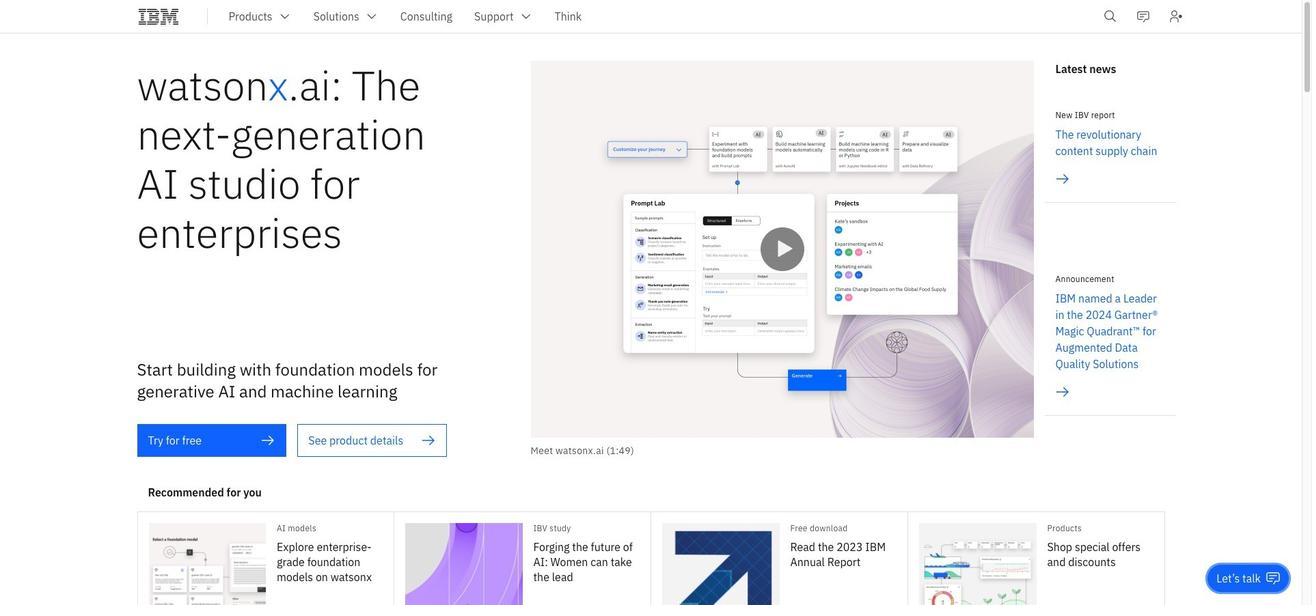Task type: describe. For each thing, give the bounding box(es) containing it.
let's talk element
[[1217, 572, 1262, 587]]



